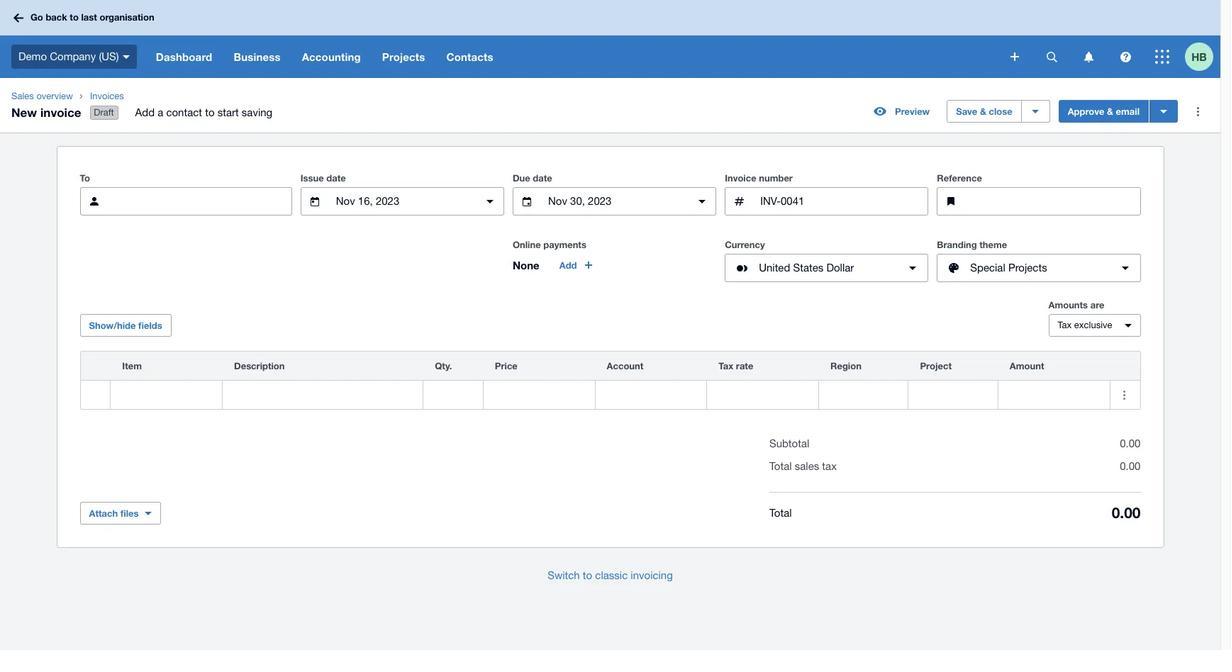 Task type: describe. For each thing, give the bounding box(es) containing it.
email
[[1117, 106, 1140, 117]]

projects button
[[372, 35, 436, 78]]

number
[[759, 173, 793, 184]]

amounts are
[[1049, 300, 1105, 311]]

preview
[[896, 106, 930, 117]]

organisation
[[100, 12, 154, 23]]

to
[[80, 173, 90, 184]]

amount
[[1010, 361, 1045, 372]]

saving
[[242, 107, 273, 119]]

add a contact to start saving
[[135, 107, 273, 119]]

0.00 for total sales tax
[[1121, 461, 1141, 473]]

payments
[[544, 239, 587, 251]]

project
[[921, 361, 952, 372]]

more date options image
[[688, 187, 717, 216]]

business button
[[223, 35, 291, 78]]

svg image inside demo company (us) 'popup button'
[[123, 55, 130, 59]]

attach files
[[89, 508, 139, 520]]

contact
[[166, 107, 202, 119]]

invoice number
[[725, 173, 793, 184]]

approve
[[1068, 106, 1105, 117]]

date for issue date
[[327, 173, 346, 184]]

tax rate
[[719, 361, 754, 372]]

navigation containing dashboard
[[145, 35, 1001, 78]]

total for total sales tax
[[770, 461, 792, 473]]

states
[[794, 262, 824, 274]]

show/hide fields
[[89, 320, 162, 331]]

tax
[[823, 461, 837, 473]]

Issue date text field
[[335, 188, 470, 215]]

new invoice
[[11, 105, 81, 120]]

united states dollar button
[[725, 254, 929, 283]]

more line item options element
[[1111, 352, 1141, 380]]

& for email
[[1108, 106, 1114, 117]]

issue date
[[301, 173, 346, 184]]

add button
[[551, 254, 603, 277]]

amounts
[[1049, 300, 1089, 311]]

files
[[120, 508, 139, 520]]

total for total
[[770, 507, 792, 519]]

more invoice options image
[[1184, 97, 1213, 126]]

are
[[1091, 300, 1105, 311]]

total sales tax
[[770, 461, 837, 473]]

online payments
[[513, 239, 587, 251]]

invoice number element
[[725, 187, 929, 216]]

dollar
[[827, 262, 855, 274]]

attach files button
[[80, 502, 161, 525]]

sales
[[11, 91, 34, 101]]

close
[[990, 106, 1013, 117]]

Due date text field
[[547, 188, 683, 215]]

save & close button
[[947, 100, 1022, 123]]

a
[[158, 107, 163, 119]]

date for due date
[[533, 173, 553, 184]]

company
[[50, 50, 96, 62]]

accounting button
[[291, 35, 372, 78]]

exclusive
[[1075, 320, 1113, 331]]

invoice line item list element
[[80, 351, 1141, 410]]

reference
[[938, 173, 983, 184]]

invoice
[[40, 105, 81, 120]]

branding
[[938, 239, 978, 251]]

hb
[[1192, 50, 1208, 63]]

special
[[971, 262, 1006, 274]]

contacts button
[[436, 35, 504, 78]]

theme
[[980, 239, 1008, 251]]

show/hide fields button
[[80, 314, 172, 337]]

switch to classic invoicing button
[[537, 562, 685, 590]]

price
[[495, 361, 518, 372]]

draft
[[94, 107, 114, 118]]

back
[[46, 12, 67, 23]]

go
[[31, 12, 43, 23]]

issue
[[301, 173, 324, 184]]

due
[[513, 173, 531, 184]]

attach
[[89, 508, 118, 520]]

demo company (us) button
[[0, 35, 145, 78]]

show/hide
[[89, 320, 136, 331]]

due date
[[513, 173, 553, 184]]

united
[[759, 262, 791, 274]]



Task type: locate. For each thing, give the bounding box(es) containing it.
projects left contacts
[[382, 50, 425, 63]]

invoice
[[725, 173, 757, 184]]

None field
[[111, 381, 222, 410]]

& left email
[[1108, 106, 1114, 117]]

to right switch
[[583, 570, 593, 582]]

to inside switch to classic invoicing button
[[583, 570, 593, 582]]

date right issue
[[327, 173, 346, 184]]

go back to last organisation link
[[9, 5, 163, 30]]

1 horizontal spatial svg image
[[1121, 51, 1131, 62]]

1 horizontal spatial add
[[560, 260, 577, 271]]

1 vertical spatial tax
[[719, 361, 734, 372]]

2 horizontal spatial to
[[583, 570, 593, 582]]

1 vertical spatial 0.00
[[1121, 461, 1141, 473]]

dashboard link
[[145, 35, 223, 78]]

Quantity field
[[424, 382, 483, 409]]

2 total from the top
[[770, 507, 792, 519]]

0 horizontal spatial tax
[[719, 361, 734, 372]]

1 date from the left
[[327, 173, 346, 184]]

date right due
[[533, 173, 553, 184]]

united states dollar
[[759, 262, 855, 274]]

& for close
[[981, 106, 987, 117]]

add for add a contact to start saving
[[135, 107, 155, 119]]

0 vertical spatial total
[[770, 461, 792, 473]]

sales overview
[[11, 91, 73, 101]]

navigation
[[145, 35, 1001, 78]]

switch
[[548, 570, 580, 582]]

to left last
[[70, 12, 79, 23]]

Inventory item text field
[[111, 382, 222, 409]]

projects right the special
[[1009, 262, 1048, 274]]

date
[[327, 173, 346, 184], [533, 173, 553, 184]]

qty.
[[435, 361, 452, 372]]

accounting
[[302, 50, 361, 63]]

last
[[81, 12, 97, 23]]

1 horizontal spatial date
[[533, 173, 553, 184]]

demo
[[18, 50, 47, 62]]

business
[[234, 50, 281, 63]]

svg image inside "go back to last organisation" link
[[13, 13, 23, 22]]

branding theme
[[938, 239, 1008, 251]]

item
[[122, 361, 142, 372]]

1 vertical spatial add
[[560, 260, 577, 271]]

subtotal
[[770, 438, 810, 450]]

0 vertical spatial to
[[70, 12, 79, 23]]

Price field
[[484, 382, 595, 409]]

1 horizontal spatial &
[[1108, 106, 1114, 117]]

1 vertical spatial to
[[205, 107, 215, 119]]

tax for tax rate
[[719, 361, 734, 372]]

1 horizontal spatial tax
[[1058, 320, 1072, 331]]

1 vertical spatial projects
[[1009, 262, 1048, 274]]

svg image
[[13, 13, 23, 22], [1156, 50, 1170, 64], [1047, 51, 1058, 62], [1085, 51, 1094, 62], [1011, 53, 1020, 61]]

tax
[[1058, 320, 1072, 331], [719, 361, 734, 372]]

rate
[[736, 361, 754, 372]]

currency
[[725, 239, 765, 251]]

add down payments
[[560, 260, 577, 271]]

contact element
[[80, 187, 292, 216]]

banner
[[0, 0, 1221, 78]]

add left a
[[135, 107, 155, 119]]

0 horizontal spatial to
[[70, 12, 79, 23]]

0 vertical spatial add
[[135, 107, 155, 119]]

invoicing
[[631, 570, 673, 582]]

contacts
[[447, 50, 494, 63]]

save & close
[[957, 106, 1013, 117]]

tax for tax exclusive
[[1058, 320, 1072, 331]]

2 vertical spatial to
[[583, 570, 593, 582]]

projects
[[382, 50, 425, 63], [1009, 262, 1048, 274]]

switch to classic invoicing
[[548, 570, 673, 582]]

0 vertical spatial 0.00
[[1121, 438, 1141, 450]]

tax exclusive
[[1058, 320, 1113, 331]]

save
[[957, 106, 978, 117]]

1 vertical spatial total
[[770, 507, 792, 519]]

invoices
[[90, 91, 124, 101]]

tax exclusive button
[[1049, 314, 1141, 337]]

1 total from the top
[[770, 461, 792, 473]]

projects inside dropdown button
[[382, 50, 425, 63]]

dashboard
[[156, 50, 212, 63]]

classic
[[596, 570, 628, 582]]

sales
[[795, 461, 820, 473]]

demo company (us)
[[18, 50, 119, 62]]

2 & from the left
[[1108, 106, 1114, 117]]

Invoice number text field
[[759, 188, 928, 215]]

0 horizontal spatial &
[[981, 106, 987, 117]]

2 vertical spatial 0.00
[[1112, 505, 1141, 522]]

svg image up email
[[1121, 51, 1131, 62]]

0.00 for subtotal
[[1121, 438, 1141, 450]]

invoices link
[[84, 89, 284, 104]]

more line item options image
[[1111, 381, 1139, 410]]

special projects
[[971, 262, 1048, 274]]

svg image right (us)
[[123, 55, 130, 59]]

to
[[70, 12, 79, 23], [205, 107, 215, 119], [583, 570, 593, 582]]

tax left rate
[[719, 361, 734, 372]]

to left start at top left
[[205, 107, 215, 119]]

0 vertical spatial tax
[[1058, 320, 1072, 331]]

0.00
[[1121, 438, 1141, 450], [1121, 461, 1141, 473], [1112, 505, 1141, 522]]

1 horizontal spatial to
[[205, 107, 215, 119]]

Amount field
[[999, 382, 1110, 409]]

1 & from the left
[[981, 106, 987, 117]]

banner containing hb
[[0, 0, 1221, 78]]

new
[[11, 105, 37, 120]]

add inside button
[[560, 260, 577, 271]]

total down subtotal
[[770, 461, 792, 473]]

add
[[135, 107, 155, 119], [560, 260, 577, 271]]

start
[[218, 107, 239, 119]]

tax inside popup button
[[1058, 320, 1072, 331]]

projects inside popup button
[[1009, 262, 1048, 274]]

region
[[831, 361, 862, 372]]

Description text field
[[223, 382, 423, 409]]

(us)
[[99, 50, 119, 62]]

svg image
[[1121, 51, 1131, 62], [123, 55, 130, 59]]

& right save
[[981, 106, 987, 117]]

more date options image
[[476, 187, 504, 216]]

To text field
[[114, 188, 291, 215]]

overview
[[36, 91, 73, 101]]

add for add
[[560, 260, 577, 271]]

0 horizontal spatial date
[[327, 173, 346, 184]]

online
[[513, 239, 541, 251]]

account
[[607, 361, 644, 372]]

total
[[770, 461, 792, 473], [770, 507, 792, 519]]

approve & email button
[[1059, 100, 1150, 123]]

hb button
[[1186, 35, 1221, 78]]

0 horizontal spatial svg image
[[123, 55, 130, 59]]

total down 'total sales tax'
[[770, 507, 792, 519]]

approve & email
[[1068, 106, 1140, 117]]

to inside "go back to last organisation" link
[[70, 12, 79, 23]]

description
[[234, 361, 285, 372]]

go back to last organisation
[[31, 12, 154, 23]]

sales overview link
[[6, 89, 79, 104]]

tax inside invoice line item list element
[[719, 361, 734, 372]]

1 horizontal spatial projects
[[1009, 262, 1048, 274]]

0 horizontal spatial add
[[135, 107, 155, 119]]

2 date from the left
[[533, 173, 553, 184]]

Reference text field
[[972, 188, 1141, 215]]

0 horizontal spatial projects
[[382, 50, 425, 63]]

0 vertical spatial projects
[[382, 50, 425, 63]]

preview button
[[866, 100, 939, 123]]

&
[[981, 106, 987, 117], [1108, 106, 1114, 117]]

tax down amounts
[[1058, 320, 1072, 331]]

special projects button
[[938, 254, 1141, 283]]

fields
[[138, 320, 162, 331]]



Task type: vqa. For each thing, say whether or not it's contained in the screenshot.
the leftmost Pay
no



